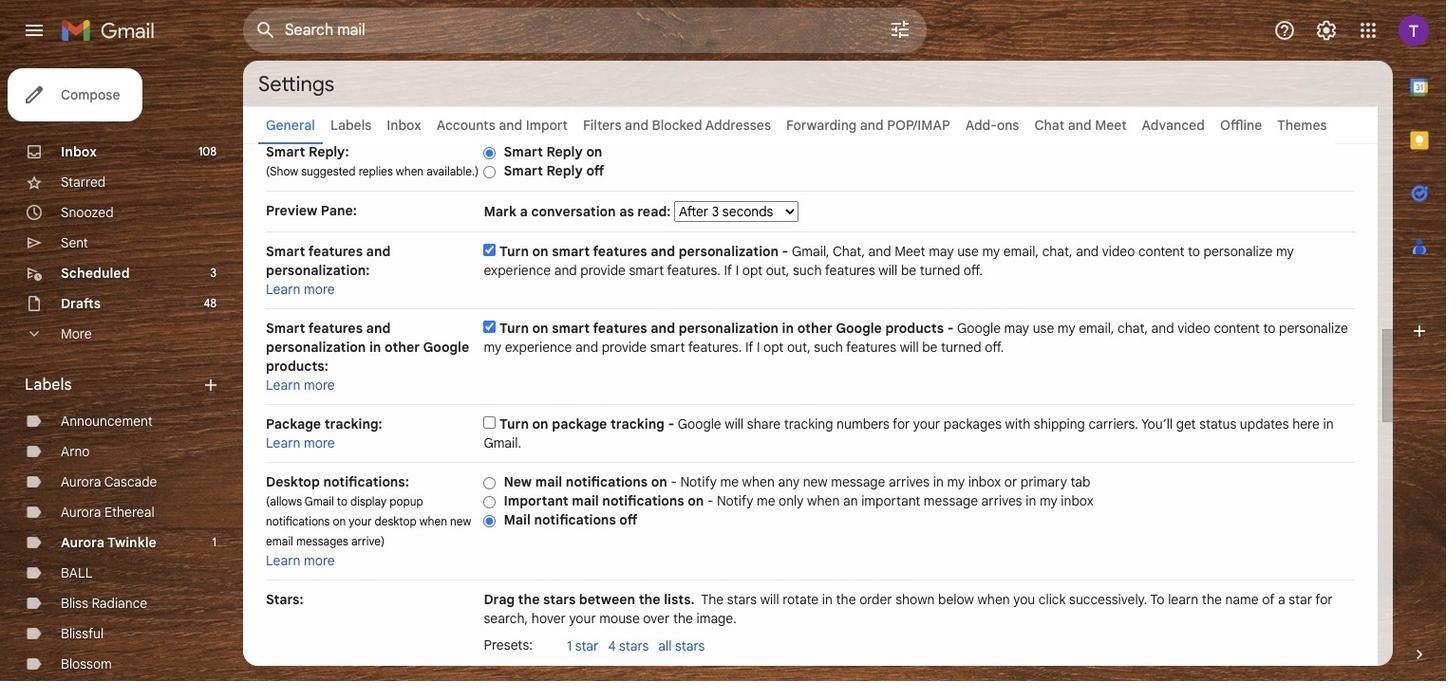 Task type: locate. For each thing, give the bounding box(es) containing it.
opt inside gmail, chat, and meet may use my email, chat, and video content to personalize my experience and provide smart features. if i opt out, such features will be turned off.
[[742, 262, 763, 279]]

1 horizontal spatial arrives
[[982, 493, 1022, 510]]

the down the lists.
[[673, 611, 693, 628]]

- for turn on package tracking -
[[668, 416, 674, 433]]

1 vertical spatial off.
[[985, 339, 1004, 356]]

1 aurora from the top
[[61, 474, 101, 491]]

smart up products:
[[266, 320, 305, 337]]

your inside desktop notifications: (allows gmail to display popup notifications on your desktop when new email messages arrive) learn more
[[349, 515, 372, 529]]

features up products:
[[308, 320, 363, 337]]

- for important mail notifications on - notify me only when an important message arrives in my inbox
[[707, 493, 713, 510]]

chat,
[[1042, 243, 1073, 260], [1118, 320, 1148, 337]]

when down popup
[[419, 515, 447, 529]]

1 vertical spatial new
[[450, 515, 471, 529]]

features inside smart features and personalization in other google products: learn more
[[308, 320, 363, 337]]

1 vertical spatial opt
[[764, 339, 784, 356]]

smart inside smart features and personalization: learn more
[[266, 243, 305, 260]]

email, inside the google may use my email, chat, and video content to personalize my experience and provide smart features. if i opt out, such features will be turned off.
[[1079, 320, 1114, 337]]

will down products
[[900, 339, 919, 356]]

more down messages
[[304, 553, 335, 570]]

1 vertical spatial such
[[814, 339, 843, 356]]

stars right the
[[727, 592, 757, 609]]

0 vertical spatial video
[[1102, 243, 1135, 260]]

turn on package tracking -
[[499, 416, 678, 433]]

off. up the google may use my email, chat, and video content to personalize my experience and provide smart features. if i opt out, such features will be turned off.
[[964, 262, 983, 279]]

tab
[[1071, 474, 1091, 491]]

turned inside the google may use my email, chat, and video content to personalize my experience and provide smart features. if i opt out, such features will be turned off.
[[941, 339, 982, 356]]

message up an
[[831, 474, 885, 491]]

i down the turn on smart features and personalization in other google products -
[[757, 339, 760, 356]]

meet
[[1095, 117, 1127, 134], [895, 243, 925, 260]]

starred link
[[61, 174, 106, 191]]

labels navigation
[[0, 61, 243, 682]]

or
[[1005, 474, 1017, 491]]

1 for 1
[[212, 536, 217, 550]]

mail
[[535, 474, 562, 491], [572, 493, 599, 510]]

of
[[1262, 592, 1275, 609]]

will inside "google will share tracking numbers for your packages with shipping carriers. you'll get status updates here in gmail."
[[725, 416, 744, 433]]

when left you
[[978, 592, 1010, 609]]

tracking right share
[[784, 416, 833, 433]]

advanced
[[1142, 117, 1205, 134]]

blue star image
[[633, 663, 652, 682]]

1 horizontal spatial inbox
[[1061, 493, 1094, 510]]

new
[[504, 474, 532, 491]]

0 horizontal spatial may
[[929, 243, 954, 260]]

drag
[[484, 592, 515, 609]]

the up 'over'
[[639, 592, 661, 609]]

1 vertical spatial be
[[922, 339, 938, 356]]

learn down products:
[[266, 377, 301, 394]]

arrives
[[889, 474, 930, 491], [982, 493, 1022, 510]]

1 vertical spatial aurora
[[61, 504, 101, 521]]

0 horizontal spatial personalize
[[1204, 243, 1273, 260]]

be
[[901, 262, 917, 279], [922, 339, 938, 356]]

off
[[586, 162, 604, 179], [619, 512, 637, 529]]

notify left any
[[680, 474, 717, 491]]

1 horizontal spatial new
[[803, 474, 828, 491]]

1 vertical spatial turn
[[499, 320, 529, 337]]

tracking inside "google will share tracking numbers for your packages with shipping carriers. you'll get status updates here in gmail."
[[784, 416, 833, 433]]

blissful
[[61, 626, 104, 643]]

when inside smart reply: (show suggested replies when available.)
[[396, 164, 424, 179]]

0 horizontal spatial be
[[901, 262, 917, 279]]

be down products
[[922, 339, 938, 356]]

aurora
[[61, 474, 101, 491], [61, 504, 101, 521], [61, 535, 105, 552]]

personalize inside gmail, chat, and meet may use my email, chat, and video content to personalize my experience and provide smart features. if i opt out, such features will be turned off.
[[1204, 243, 1273, 260]]

1 vertical spatial me
[[757, 493, 775, 510]]

such down gmail,
[[793, 262, 822, 279]]

arrives down or
[[982, 493, 1022, 510]]

will left share
[[725, 416, 744, 433]]

labels heading
[[25, 376, 201, 395]]

1 horizontal spatial me
[[757, 493, 775, 510]]

off. up 'packages'
[[985, 339, 1004, 356]]

star left 4
[[575, 638, 599, 655]]

your up arrive)
[[349, 515, 372, 529]]

turn for turn on package tracking -
[[499, 416, 529, 433]]

0 vertical spatial such
[[793, 262, 822, 279]]

1 horizontal spatial opt
[[764, 339, 784, 356]]

tracking for share
[[784, 416, 833, 433]]

inbox inside labels navigation
[[61, 143, 97, 160]]

pop/imap
[[887, 117, 950, 134]]

0 vertical spatial off
[[586, 162, 604, 179]]

smart for smart reply off
[[504, 162, 543, 179]]

turned inside gmail, chat, and meet may use my email, chat, and video content to personalize my experience and provide smart features. if i opt out, such features will be turned off.
[[920, 262, 960, 279]]

0 horizontal spatial off
[[586, 162, 604, 179]]

more down products:
[[304, 377, 335, 394]]

yellow star image
[[573, 663, 591, 682]]

0 vertical spatial content
[[1139, 243, 1185, 260]]

you
[[1013, 592, 1035, 609]]

0 horizontal spatial content
[[1139, 243, 1185, 260]]

1 horizontal spatial other
[[797, 320, 833, 337]]

1 horizontal spatial mail
[[572, 493, 599, 510]]

0 horizontal spatial inbox link
[[61, 143, 97, 160]]

opt inside the google may use my email, chat, and video content to personalize my experience and provide smart features. if i opt out, such features will be turned off.
[[764, 339, 784, 356]]

(show
[[266, 164, 298, 179]]

0 vertical spatial use
[[957, 243, 979, 260]]

1 vertical spatial a
[[1278, 592, 1286, 609]]

1 reply from the top
[[546, 143, 583, 160]]

more down package
[[304, 435, 335, 452]]

reply up smart reply off
[[546, 143, 583, 160]]

inbox left or
[[968, 474, 1001, 491]]

1 vertical spatial personalization
[[679, 320, 779, 337]]

1 learn from the top
[[266, 281, 301, 298]]

2 vertical spatial to
[[337, 495, 348, 509]]

1 vertical spatial star
[[575, 638, 599, 655]]

provide inside gmail, chat, and meet may use my email, chat, and video content to personalize my experience and provide smart features. if i opt out, such features will be turned off.
[[581, 262, 626, 279]]

2 more from the top
[[304, 377, 335, 394]]

a right of at the bottom of the page
[[1278, 592, 1286, 609]]

me for when
[[720, 474, 739, 491]]

ons
[[997, 117, 1019, 134]]

0 horizontal spatial a
[[520, 203, 528, 220]]

if
[[724, 262, 732, 279], [745, 339, 753, 356]]

2 reply from the top
[[546, 162, 583, 179]]

off up mark a conversation as read:
[[586, 162, 604, 179]]

aurora up ball
[[61, 535, 105, 552]]

experience down mark
[[484, 262, 551, 279]]

0 horizontal spatial meet
[[895, 243, 925, 260]]

carriers.
[[1089, 416, 1138, 433]]

filters
[[583, 117, 622, 134]]

out, inside gmail, chat, and meet may use my email, chat, and video content to personalize my experience and provide smart features. if i opt out, such features will be turned off.
[[766, 262, 790, 279]]

1 horizontal spatial to
[[1188, 243, 1200, 260]]

3 more from the top
[[304, 435, 335, 452]]

0 vertical spatial provide
[[581, 262, 626, 279]]

4 stars link
[[608, 638, 658, 657]]

0 vertical spatial turn
[[499, 243, 529, 260]]

provide up turn on package tracking -
[[602, 339, 647, 356]]

2 learn more link from the top
[[266, 377, 335, 394]]

arrive)
[[351, 535, 385, 549]]

between
[[579, 592, 635, 609]]

as
[[619, 203, 634, 220]]

0 vertical spatial new
[[803, 474, 828, 491]]

chat
[[1035, 117, 1065, 134]]

meet right the chat on the top of page
[[1095, 117, 1127, 134]]

2 horizontal spatial your
[[913, 416, 940, 433]]

0 horizontal spatial video
[[1102, 243, 1135, 260]]

off.
[[964, 262, 983, 279], [985, 339, 1004, 356]]

me left any
[[720, 474, 739, 491]]

smart right the smart reply off option
[[504, 162, 543, 179]]

0 vertical spatial inbox
[[968, 474, 1001, 491]]

blossom link
[[61, 656, 112, 673]]

products
[[885, 320, 944, 337]]

such
[[793, 262, 822, 279], [814, 339, 843, 356]]

aurora ethereal link
[[61, 504, 155, 521]]

1 horizontal spatial personalize
[[1279, 320, 1348, 337]]

learn more link down products:
[[266, 377, 335, 394]]

3 learn more link from the top
[[266, 435, 335, 452]]

1 inside labels navigation
[[212, 536, 217, 550]]

learn down email
[[266, 553, 301, 570]]

New mail notifications on radio
[[484, 477, 496, 491]]

general link
[[266, 117, 315, 134]]

such up numbers
[[814, 339, 843, 356]]

compose button
[[8, 68, 143, 122]]

the stars will rotate in the order shown below when you click successively. to learn the name of a star for search, hover your mouse over the image.
[[484, 592, 1333, 628]]

me left only in the bottom right of the page
[[757, 493, 775, 510]]

features down products
[[846, 339, 896, 356]]

3 aurora from the top
[[61, 535, 105, 552]]

2 turn from the top
[[499, 320, 529, 337]]

google
[[836, 320, 882, 337], [957, 320, 1001, 337], [423, 339, 469, 356], [678, 416, 721, 433]]

smart
[[552, 243, 590, 260], [629, 262, 664, 279], [552, 320, 590, 337], [650, 339, 685, 356]]

smart
[[266, 143, 305, 160], [504, 143, 543, 160], [504, 162, 543, 179], [266, 243, 305, 260], [266, 320, 305, 337]]

personalize inside the google may use my email, chat, and video content to personalize my experience and provide smart features. if i opt out, such features will be turned off.
[[1279, 320, 1348, 337]]

1 left email
[[212, 536, 217, 550]]

more inside desktop notifications: (allows gmail to display popup notifications on your desktop when new email messages arrive) learn more
[[304, 553, 335, 570]]

1 horizontal spatial content
[[1214, 320, 1260, 337]]

provide down turn on smart features and personalization -
[[581, 262, 626, 279]]

1 horizontal spatial be
[[922, 339, 938, 356]]

1 learn more link from the top
[[266, 281, 335, 298]]

more inside smart features and personalization: learn more
[[304, 281, 335, 298]]

0 vertical spatial aurora
[[61, 474, 101, 491]]

1 vertical spatial meet
[[895, 243, 925, 260]]

0 vertical spatial to
[[1188, 243, 1200, 260]]

new left mail notifications off radio
[[450, 515, 471, 529]]

message right important
[[924, 493, 978, 510]]

Smart Reply off radio
[[484, 165, 496, 179]]

a inside the stars will rotate in the order shown below when you click successively. to learn the name of a star for search, hover your mouse over the image.
[[1278, 592, 1286, 609]]

smart up (show
[[266, 143, 305, 160]]

inbox link up starred link
[[61, 143, 97, 160]]

be up products
[[901, 262, 917, 279]]

turn on smart features and personalization in other google products -
[[499, 320, 957, 337]]

will inside the google may use my email, chat, and video content to personalize my experience and provide smart features. if i opt out, such features will be turned off.
[[900, 339, 919, 356]]

0 horizontal spatial tracking
[[611, 416, 665, 433]]

when right replies
[[396, 164, 424, 179]]

1 vertical spatial mail
[[572, 493, 599, 510]]

0 vertical spatial chat,
[[1042, 243, 1073, 260]]

2 learn from the top
[[266, 377, 301, 394]]

mouse
[[599, 611, 640, 628]]

1 horizontal spatial may
[[1004, 320, 1029, 337]]

personalize
[[1204, 243, 1273, 260], [1279, 320, 1348, 337]]

features down as
[[593, 243, 647, 260]]

notify left only in the bottom right of the page
[[717, 493, 753, 510]]

0 horizontal spatial to
[[337, 495, 348, 509]]

learn more link down package
[[266, 435, 335, 452]]

all
[[658, 638, 672, 655]]

0 vertical spatial personalization
[[679, 243, 779, 260]]

google inside the google may use my email, chat, and video content to personalize my experience and provide smart features. if i opt out, such features will be turned off.
[[957, 320, 1001, 337]]

with
[[1005, 416, 1031, 433]]

learn more link for more
[[266, 435, 335, 452]]

shipping
[[1034, 416, 1085, 433]]

labels inside labels navigation
[[25, 376, 72, 395]]

learn down package
[[266, 435, 301, 452]]

search,
[[484, 611, 528, 628]]

1 vertical spatial off
[[619, 512, 637, 529]]

tab list
[[1393, 61, 1446, 613]]

1 horizontal spatial a
[[1278, 592, 1286, 609]]

1 vertical spatial other
[[385, 339, 420, 356]]

learn inside desktop notifications: (allows gmail to display popup notifications on your desktop when new email messages arrive) learn more
[[266, 553, 301, 570]]

1 more from the top
[[304, 281, 335, 298]]

inbox
[[968, 474, 1001, 491], [1061, 493, 1094, 510]]

1 horizontal spatial labels
[[330, 117, 372, 134]]

opt down the turn on smart features and personalization in other google products -
[[764, 339, 784, 356]]

learn more link for personalization:
[[266, 281, 335, 298]]

0 vertical spatial personalize
[[1204, 243, 1273, 260]]

0 horizontal spatial chat,
[[1042, 243, 1073, 260]]

learn down personalization: at the top left
[[266, 281, 301, 298]]

for inside the stars will rotate in the order shown below when you click successively. to learn the name of a star for search, hover your mouse over the image.
[[1316, 592, 1333, 609]]

aurora for aurora twinkle
[[61, 535, 105, 552]]

google inside "google will share tracking numbers for your packages with shipping carriers. you'll get status updates here in gmail."
[[678, 416, 721, 433]]

3 turn from the top
[[499, 416, 529, 433]]

learn more link down personalization: at the top left
[[266, 281, 335, 298]]

for right numbers
[[893, 416, 910, 433]]

1 horizontal spatial your
[[569, 611, 596, 628]]

stars right 4
[[619, 638, 649, 655]]

content inside the google may use my email, chat, and video content to personalize my experience and provide smart features. if i opt out, such features will be turned off.
[[1214, 320, 1260, 337]]

new
[[803, 474, 828, 491], [450, 515, 471, 529]]

1 vertical spatial arrives
[[982, 493, 1022, 510]]

1 vertical spatial inbox link
[[61, 143, 97, 160]]

learn more link
[[266, 281, 335, 298], [266, 377, 335, 394], [266, 435, 335, 452], [266, 553, 335, 570]]

filters and blocked addresses
[[583, 117, 771, 134]]

1
[[212, 536, 217, 550], [567, 638, 572, 655]]

google may use my email, chat, and video content to personalize my experience and provide smart features. if i opt out, such features will be turned off.
[[484, 320, 1348, 356]]

more down personalization: at the top left
[[304, 281, 335, 298]]

0 vertical spatial message
[[831, 474, 885, 491]]

successively.
[[1069, 592, 1148, 609]]

your down drag the stars between the lists.
[[569, 611, 596, 628]]

inbox up smart reply: (show suggested replies when available.)
[[387, 117, 421, 134]]

compose
[[61, 86, 120, 104]]

will up products
[[879, 262, 898, 279]]

smart right smart reply on option
[[504, 143, 543, 160]]

inbox up starred link
[[61, 143, 97, 160]]

aurora down arno
[[61, 474, 101, 491]]

aurora up the aurora twinkle
[[61, 504, 101, 521]]

labels down more
[[25, 376, 72, 395]]

0 horizontal spatial labels
[[25, 376, 72, 395]]

in up tracking: at the left bottom of the page
[[369, 339, 381, 356]]

1 horizontal spatial use
[[1033, 320, 1054, 337]]

in right here
[[1323, 416, 1334, 433]]

content inside gmail, chat, and meet may use my email, chat, and video content to personalize my experience and provide smart features. if i opt out, such features will be turned off.
[[1139, 243, 1185, 260]]

if inside the google may use my email, chat, and video content to personalize my experience and provide smart features. if i opt out, such features will be turned off.
[[745, 339, 753, 356]]

smart up personalization: at the top left
[[266, 243, 305, 260]]

content
[[1139, 243, 1185, 260], [1214, 320, 1260, 337]]

1 vertical spatial experience
[[505, 339, 572, 356]]

smart inside gmail, chat, and meet may use my email, chat, and video content to personalize my experience and provide smart features. if i opt out, such features will be turned off.
[[629, 262, 664, 279]]

2 vertical spatial turn
[[499, 416, 529, 433]]

other
[[797, 320, 833, 337], [385, 339, 420, 356]]

0 horizontal spatial i
[[736, 262, 739, 279]]

1 horizontal spatial tracking
[[784, 416, 833, 433]]

3 learn from the top
[[266, 435, 301, 452]]

bliss
[[61, 595, 88, 613]]

4 learn from the top
[[266, 553, 301, 570]]

a right mark
[[520, 203, 528, 220]]

the left order
[[836, 592, 856, 609]]

mail notifications off
[[504, 512, 637, 529]]

turn for turn on smart features and personalization -
[[499, 243, 529, 260]]

1 horizontal spatial 1
[[567, 638, 572, 655]]

mail for important
[[572, 493, 599, 510]]

2 vertical spatial aurora
[[61, 535, 105, 552]]

1 horizontal spatial inbox link
[[387, 117, 421, 134]]

smart for smart features and personalization: learn more
[[266, 243, 305, 260]]

experience
[[484, 262, 551, 279], [505, 339, 572, 356]]

mail up mail notifications off
[[572, 493, 599, 510]]

features. down turn on smart features and personalization -
[[667, 262, 721, 279]]

0 horizontal spatial email,
[[1003, 243, 1039, 260]]

labels link
[[330, 117, 372, 134]]

if down the turn on smart features and personalization in other google products -
[[745, 339, 753, 356]]

turn
[[499, 243, 529, 260], [499, 320, 529, 337], [499, 416, 529, 433]]

in
[[782, 320, 794, 337], [369, 339, 381, 356], [1323, 416, 1334, 433], [933, 474, 944, 491], [1026, 493, 1036, 510], [822, 592, 833, 609]]

new up important mail notifications on - notify me only when an important message arrives in my inbox
[[803, 474, 828, 491]]

labels for labels heading
[[25, 376, 72, 395]]

replies
[[359, 164, 393, 179]]

turn on smart features and personalization -
[[499, 243, 792, 260]]

i up the turn on smart features and personalization in other google products -
[[736, 262, 739, 279]]

0 horizontal spatial if
[[724, 262, 732, 279]]

blissful link
[[61, 626, 104, 643]]

0 horizontal spatial me
[[720, 474, 739, 491]]

turned down products
[[941, 339, 982, 356]]

0 vertical spatial be
[[901, 262, 917, 279]]

1 vertical spatial i
[[757, 339, 760, 356]]

experience up package
[[505, 339, 572, 356]]

aurora cascade
[[61, 474, 157, 491]]

more inside package tracking: learn more
[[304, 435, 335, 452]]

0 vertical spatial opt
[[742, 262, 763, 279]]

chat, inside the google may use my email, chat, and video content to personalize my experience and provide smart features. if i opt out, such features will be turned off.
[[1118, 320, 1148, 337]]

package tracking: learn more
[[266, 416, 382, 452]]

if up the turn on smart features and personalization in other google products -
[[724, 262, 732, 279]]

more inside smart features and personalization in other google products: learn more
[[304, 377, 335, 394]]

1 horizontal spatial i
[[757, 339, 760, 356]]

1 vertical spatial personalize
[[1279, 320, 1348, 337]]

features down chat,
[[825, 262, 875, 279]]

in right rotate
[[822, 592, 833, 609]]

4 more from the top
[[304, 553, 335, 570]]

email,
[[1003, 243, 1039, 260], [1079, 320, 1114, 337]]

0 vertical spatial features.
[[667, 262, 721, 279]]

settings image
[[1315, 19, 1338, 42]]

inbox down tab
[[1061, 493, 1094, 510]]

1 star link
[[567, 638, 608, 657]]

0 vertical spatial me
[[720, 474, 739, 491]]

hover
[[532, 611, 566, 628]]

meet right chat,
[[895, 243, 925, 260]]

forwarding and pop/imap link
[[786, 117, 950, 134]]

1 vertical spatial email,
[[1079, 320, 1114, 337]]

features. inside the google may use my email, chat, and video content to personalize my experience and provide smart features. if i opt out, such features will be turned off.
[[688, 339, 742, 356]]

2 horizontal spatial to
[[1263, 320, 1276, 337]]

smart inside smart reply: (show suggested replies when available.)
[[266, 143, 305, 160]]

0 vertical spatial reply
[[546, 143, 583, 160]]

in
[[484, 662, 496, 679]]

out, up the turn on smart features and personalization in other google products -
[[766, 262, 790, 279]]

be inside the google may use my email, chat, and video content to personalize my experience and provide smart features. if i opt out, such features will be turned off.
[[922, 339, 938, 356]]

the right learn
[[1202, 592, 1222, 609]]

None search field
[[243, 8, 927, 53]]

when inside the stars will rotate in the order shown below when you click successively. to learn the name of a star for search, hover your mouse over the image.
[[978, 592, 1010, 609]]

0 vertical spatial mail
[[535, 474, 562, 491]]

sent link
[[61, 235, 88, 252]]

arrives up important
[[889, 474, 930, 491]]

None checkbox
[[484, 244, 496, 256], [484, 321, 496, 333], [484, 244, 496, 256], [484, 321, 496, 333]]

4 learn more link from the top
[[266, 553, 335, 570]]

off up between
[[619, 512, 637, 529]]

1 vertical spatial message
[[924, 493, 978, 510]]

1 vertical spatial inbox
[[61, 143, 97, 160]]

None checkbox
[[484, 417, 496, 429]]

1 vertical spatial to
[[1263, 320, 1276, 337]]

2 aurora from the top
[[61, 504, 101, 521]]

main menu image
[[23, 19, 46, 42]]

1 vertical spatial use
[[1033, 320, 1054, 337]]

tracking right package
[[611, 416, 665, 433]]

smart inside smart features and personalization in other google products: learn more
[[266, 320, 305, 337]]

0 vertical spatial for
[[893, 416, 910, 433]]

provide
[[581, 262, 626, 279], [602, 339, 647, 356]]

personalization for features.
[[679, 243, 779, 260]]

1 vertical spatial for
[[1316, 592, 1333, 609]]

features inside gmail, chat, and meet may use my email, chat, and video content to personalize my experience and provide smart features. if i opt out, such features will be turned off.
[[825, 262, 875, 279]]

1 turn from the top
[[499, 243, 529, 260]]

in down gmail,
[[782, 320, 794, 337]]

0 horizontal spatial your
[[349, 515, 372, 529]]

turn for turn on smart features and personalization in other google products -
[[499, 320, 529, 337]]

2 tracking from the left
[[784, 416, 833, 433]]

your left 'packages'
[[913, 416, 940, 433]]

0 vertical spatial email,
[[1003, 243, 1039, 260]]

0 vertical spatial i
[[736, 262, 739, 279]]

cascade
[[104, 474, 157, 491]]

features
[[308, 243, 363, 260], [593, 243, 647, 260], [825, 262, 875, 279], [308, 320, 363, 337], [593, 320, 647, 337], [846, 339, 896, 356]]

notify
[[680, 474, 717, 491], [717, 493, 753, 510]]

labels up the reply:
[[330, 117, 372, 134]]

1 tracking from the left
[[611, 416, 665, 433]]

0 horizontal spatial new
[[450, 515, 471, 529]]

may
[[929, 243, 954, 260], [1004, 320, 1029, 337]]

features. down the turn on smart features and personalization in other google products -
[[688, 339, 742, 356]]

in inside smart features and personalization in other google products: learn more
[[369, 339, 381, 356]]

reply down smart reply on in the top of the page
[[546, 162, 583, 179]]

such inside the google may use my email, chat, and video content to personalize my experience and provide smart features. if i opt out, such features will be turned off.
[[814, 339, 843, 356]]

opt up the turn on smart features and personalization in other google products -
[[742, 262, 763, 279]]



Task type: vqa. For each thing, say whether or not it's contained in the screenshot.


Task type: describe. For each thing, give the bounding box(es) containing it.
smart for smart features and personalization in other google products: learn more
[[266, 320, 305, 337]]

to inside gmail, chat, and meet may use my email, chat, and video content to personalize my experience and provide smart features. if i opt out, such features will be turned off.
[[1188, 243, 1200, 260]]

aurora for aurora ethereal
[[61, 504, 101, 521]]

here
[[1293, 416, 1320, 433]]

off. inside gmail, chat, and meet may use my email, chat, and video content to personalize my experience and provide smart features. if i opt out, such features will be turned off.
[[964, 262, 983, 279]]

accounts and import link
[[437, 117, 568, 134]]

smart reply: (show suggested replies when available.)
[[266, 143, 479, 179]]

addresses
[[705, 117, 771, 134]]

and inside smart features and personalization in other google products: learn more
[[366, 320, 391, 337]]

you'll
[[1141, 416, 1173, 433]]

1 horizontal spatial inbox
[[387, 117, 421, 134]]

blocked
[[652, 117, 702, 134]]

add-
[[966, 117, 997, 134]]

1 for 1 star 4 stars all stars
[[567, 638, 572, 655]]

features inside the google may use my email, chat, and video content to personalize my experience and provide smart features. if i opt out, such features will be turned off.
[[846, 339, 896, 356]]

other inside smart features and personalization in other google products: learn more
[[385, 339, 420, 356]]

smart for smart reply on
[[504, 143, 543, 160]]

aurora cascade link
[[61, 474, 157, 491]]

smart reply off
[[504, 162, 604, 179]]

aurora for aurora cascade
[[61, 474, 101, 491]]

0 vertical spatial inbox link
[[387, 117, 421, 134]]

desktop
[[375, 515, 416, 529]]

important
[[861, 493, 920, 510]]

Important mail notifications on radio
[[484, 496, 496, 510]]

gmail, chat, and meet may use my email, chat, and video content to personalize my experience and provide smart features. if i opt out, such features will be turned off.
[[484, 243, 1294, 279]]

to inside desktop notifications: (allows gmail to display popup notifications on your desktop when new email messages arrive) learn more
[[337, 495, 348, 509]]

will inside gmail, chat, and meet may use my email, chat, and video content to personalize my experience and provide smart features. if i opt out, such features will be turned off.
[[879, 262, 898, 279]]

features down turn on smart features and personalization -
[[593, 320, 647, 337]]

the up hover
[[518, 592, 540, 609]]

new mail notifications on - notify me when any new message arrives in my inbox or primary tab
[[504, 474, 1091, 491]]

themes
[[1278, 117, 1327, 134]]

blossom
[[61, 656, 112, 673]]

in down "google will share tracking numbers for your packages with shipping carriers. you'll get status updates here in gmail."
[[933, 474, 944, 491]]

when left an
[[807, 493, 840, 510]]

gmail image
[[61, 11, 164, 49]]

available.)
[[427, 164, 479, 179]]

status
[[1200, 416, 1237, 433]]

preview pane:
[[266, 202, 357, 219]]

gmail.
[[484, 435, 521, 452]]

reply:
[[309, 143, 349, 160]]

to inside the google may use my email, chat, and video content to personalize my experience and provide smart features. if i opt out, such features will be turned off.
[[1263, 320, 1276, 337]]

shown
[[896, 592, 935, 609]]

0 horizontal spatial arrives
[[889, 474, 930, 491]]

announcement
[[61, 413, 153, 430]]

learn inside smart features and personalization in other google products: learn more
[[266, 377, 301, 394]]

arno
[[61, 443, 90, 461]]

i inside gmail, chat, and meet may use my email, chat, and video content to personalize my experience and provide smart features. if i opt out, such features will be turned off.
[[736, 262, 739, 279]]

personalization:
[[266, 262, 370, 279]]

learn inside package tracking: learn more
[[266, 435, 301, 452]]

may inside the google may use my email, chat, and video content to personalize my experience and provide smart features. if i opt out, such features will be turned off.
[[1004, 320, 1029, 337]]

in use:
[[484, 662, 526, 679]]

to
[[1150, 592, 1165, 609]]

video inside gmail, chat, and meet may use my email, chat, and video content to personalize my experience and provide smart features. if i opt out, such features will be turned off.
[[1102, 243, 1135, 260]]

google will share tracking numbers for your packages with shipping carriers. you'll get status updates here in gmail.
[[484, 416, 1334, 452]]

notifications inside desktop notifications: (allows gmail to display popup notifications on your desktop when new email messages arrive) learn more
[[266, 515, 330, 529]]

desktop notifications: (allows gmail to display popup notifications on your desktop when new email messages arrive) learn more
[[266, 474, 471, 570]]

chat,
[[833, 243, 865, 260]]

inbox link inside labels navigation
[[61, 143, 97, 160]]

your inside the stars will rotate in the order shown below when you click successively. to learn the name of a star for search, hover your mouse over the image.
[[569, 611, 596, 628]]

chat, inside gmail, chat, and meet may use my email, chat, and video content to personalize my experience and provide smart features. if i opt out, such features will be turned off.
[[1042, 243, 1073, 260]]

reply for on
[[546, 143, 583, 160]]

over
[[643, 611, 670, 628]]

rotate
[[783, 592, 819, 609]]

0 horizontal spatial message
[[831, 474, 885, 491]]

personalization inside smart features and personalization in other google products: learn more
[[266, 339, 366, 356]]

get
[[1176, 416, 1196, 433]]

smart reply on
[[504, 143, 602, 160]]

smart features and personalization: learn more
[[266, 243, 391, 298]]

ethereal
[[104, 504, 155, 521]]

the
[[701, 592, 724, 609]]

smart inside the google may use my email, chat, and video content to personalize my experience and provide smart features. if i opt out, such features will be turned off.
[[650, 339, 685, 356]]

share
[[747, 416, 781, 433]]

tracking for package
[[611, 416, 665, 433]]

1 vertical spatial inbox
[[1061, 493, 1094, 510]]

and inside smart features and personalization: learn more
[[366, 243, 391, 260]]

Mail notifications off radio
[[484, 515, 496, 529]]

snoozed
[[61, 204, 114, 221]]

in inside "google will share tracking numbers for your packages with shipping carriers. you'll get status updates here in gmail."
[[1323, 416, 1334, 433]]

your inside "google will share tracking numbers for your packages with shipping carriers. you'll get status updates here in gmail."
[[913, 416, 940, 433]]

email, inside gmail, chat, and meet may use my email, chat, and video content to personalize my experience and provide smart features. if i opt out, such features will be turned off.
[[1003, 243, 1039, 260]]

mark
[[484, 203, 517, 220]]

be inside gmail, chat, and meet may use my email, chat, and video content to personalize my experience and provide smart features. if i opt out, such features will be turned off.
[[901, 262, 917, 279]]

image.
[[697, 611, 737, 628]]

aurora ethereal
[[61, 504, 155, 521]]

notifications:
[[323, 474, 409, 491]]

notify for notify me when any new message arrives in my inbox or primary tab
[[680, 474, 717, 491]]

themes link
[[1278, 117, 1327, 134]]

search mail image
[[249, 13, 283, 47]]

use:
[[499, 662, 526, 679]]

off for mail notifications off
[[619, 512, 637, 529]]

features inside smart features and personalization: learn more
[[308, 243, 363, 260]]

Search mail text field
[[285, 21, 836, 40]]

1 star 4 stars all stars
[[567, 638, 705, 655]]

me for only
[[757, 493, 775, 510]]

video inside the google may use my email, chat, and video content to personalize my experience and provide smart features. if i opt out, such features will be turned off.
[[1178, 320, 1211, 337]]

Smart Reply on radio
[[484, 146, 496, 160]]

settings
[[258, 71, 334, 96]]

any
[[778, 474, 800, 491]]

support image
[[1273, 19, 1296, 42]]

advanced search options image
[[881, 10, 919, 48]]

primary
[[1021, 474, 1067, 491]]

offline
[[1220, 117, 1262, 134]]

in inside the stars will rotate in the order shown below when you click successively. to learn the name of a star for search, hover your mouse over the image.
[[822, 592, 833, 609]]

conversation
[[531, 203, 616, 220]]

click
[[1039, 592, 1066, 609]]

display
[[350, 495, 387, 509]]

messages
[[296, 535, 348, 549]]

use inside gmail, chat, and meet may use my email, chat, and video content to personalize my experience and provide smart features. if i opt out, such features will be turned off.
[[957, 243, 979, 260]]

out, inside the google may use my email, chat, and video content to personalize my experience and provide smart features. if i opt out, such features will be turned off.
[[787, 339, 811, 356]]

star inside the stars will rotate in the order shown below when you click successively. to learn the name of a star for search, hover your mouse over the image.
[[1289, 592, 1312, 609]]

108
[[198, 144, 216, 159]]

learn
[[1168, 592, 1199, 609]]

all stars link
[[658, 638, 714, 657]]

offline link
[[1220, 117, 1262, 134]]

google inside smart features and personalization in other google products: learn more
[[423, 339, 469, 356]]

i inside the google may use my email, chat, and video content to personalize my experience and provide smart features. if i opt out, such features will be turned off.
[[757, 339, 760, 356]]

0 horizontal spatial inbox
[[968, 474, 1001, 491]]

labels for 'labels' link
[[330, 117, 372, 134]]

presets:
[[484, 637, 533, 654]]

features. inside gmail, chat, and meet may use my email, chat, and video content to personalize my experience and provide smart features. if i opt out, such features will be turned off.
[[667, 262, 721, 279]]

notify for notify me only when an important message arrives in my inbox
[[717, 493, 753, 510]]

gmail
[[305, 495, 334, 509]]

smart for smart reply: (show suggested replies when available.)
[[266, 143, 305, 160]]

an
[[843, 493, 858, 510]]

scheduled
[[61, 265, 130, 282]]

name
[[1225, 592, 1259, 609]]

such inside gmail, chat, and meet may use my email, chat, and video content to personalize my experience and provide smart features. if i opt out, such features will be turned off.
[[793, 262, 822, 279]]

may inside gmail, chat, and meet may use my email, chat, and video content to personalize my experience and provide smart features. if i opt out, such features will be turned off.
[[929, 243, 954, 260]]

on inside desktop notifications: (allows gmail to display popup notifications on your desktop when new email messages arrive) learn more
[[333, 515, 346, 529]]

learn inside smart features and personalization: learn more
[[266, 281, 301, 298]]

preview
[[266, 202, 317, 219]]

email
[[266, 535, 293, 549]]

provide inside the google may use my email, chat, and video content to personalize my experience and provide smart features. if i opt out, such features will be turned off.
[[602, 339, 647, 356]]

will inside the stars will rotate in the order shown below when you click successively. to learn the name of a star for search, hover your mouse over the image.
[[760, 592, 779, 609]]

when inside desktop notifications: (allows gmail to display popup notifications on your desktop when new email messages arrive) learn more
[[419, 515, 447, 529]]

meet inside gmail, chat, and meet may use my email, chat, and video content to personalize my experience and provide smart features. if i opt out, such features will be turned off.
[[895, 243, 925, 260]]

forwarding and pop/imap
[[786, 117, 950, 134]]

mail for new
[[535, 474, 562, 491]]

import
[[526, 117, 568, 134]]

arno link
[[61, 443, 90, 461]]

reply for off
[[546, 162, 583, 179]]

mark a conversation as read:
[[484, 203, 674, 220]]

more button
[[0, 319, 228, 349]]

stars right all
[[675, 638, 705, 655]]

numbers
[[837, 416, 890, 433]]

experience inside the google may use my email, chat, and video content to personalize my experience and provide smart features. if i opt out, such features will be turned off.
[[505, 339, 572, 356]]

use inside the google may use my email, chat, and video content to personalize my experience and provide smart features. if i opt out, such features will be turned off.
[[1033, 320, 1054, 337]]

experience inside gmail, chat, and meet may use my email, chat, and video content to personalize my experience and provide smart features. if i opt out, such features will be turned off.
[[484, 262, 551, 279]]

(allows
[[266, 495, 302, 509]]

when left any
[[742, 474, 775, 491]]

0 horizontal spatial star
[[575, 638, 599, 655]]

aurora twinkle
[[61, 535, 156, 552]]

green star image
[[603, 663, 622, 682]]

updates
[[1240, 416, 1289, 433]]

drafts link
[[61, 295, 101, 312]]

off for smart reply off
[[586, 162, 604, 179]]

accounts and import
[[437, 117, 568, 134]]

in down primary at the bottom right of the page
[[1026, 493, 1036, 510]]

starred
[[61, 174, 106, 191]]

stars inside the stars will rotate in the order shown below when you click successively. to learn the name of a star for search, hover your mouse over the image.
[[727, 592, 757, 609]]

stars up hover
[[543, 592, 576, 609]]

new inside desktop notifications: (allows gmail to display popup notifications on your desktop when new email messages arrive) learn more
[[450, 515, 471, 529]]

1 horizontal spatial meet
[[1095, 117, 1127, 134]]

for inside "google will share tracking numbers for your packages with shipping carriers. you'll get status updates here in gmail."
[[893, 416, 910, 433]]

ball
[[61, 565, 93, 582]]

sent
[[61, 235, 88, 252]]

personalization for opt
[[679, 320, 779, 337]]

- for new mail notifications on - notify me when any new message arrives in my inbox or primary tab
[[671, 474, 677, 491]]

learn more link for personalization
[[266, 377, 335, 394]]

0 vertical spatial a
[[520, 203, 528, 220]]

if inside gmail, chat, and meet may use my email, chat, and video content to personalize my experience and provide smart features. if i opt out, such features will be turned off.
[[724, 262, 732, 279]]

add-ons link
[[966, 117, 1019, 134]]

read:
[[638, 203, 671, 220]]

off. inside the google may use my email, chat, and video content to personalize my experience and provide smart features. if i opt out, such features will be turned off.
[[985, 339, 1004, 356]]



